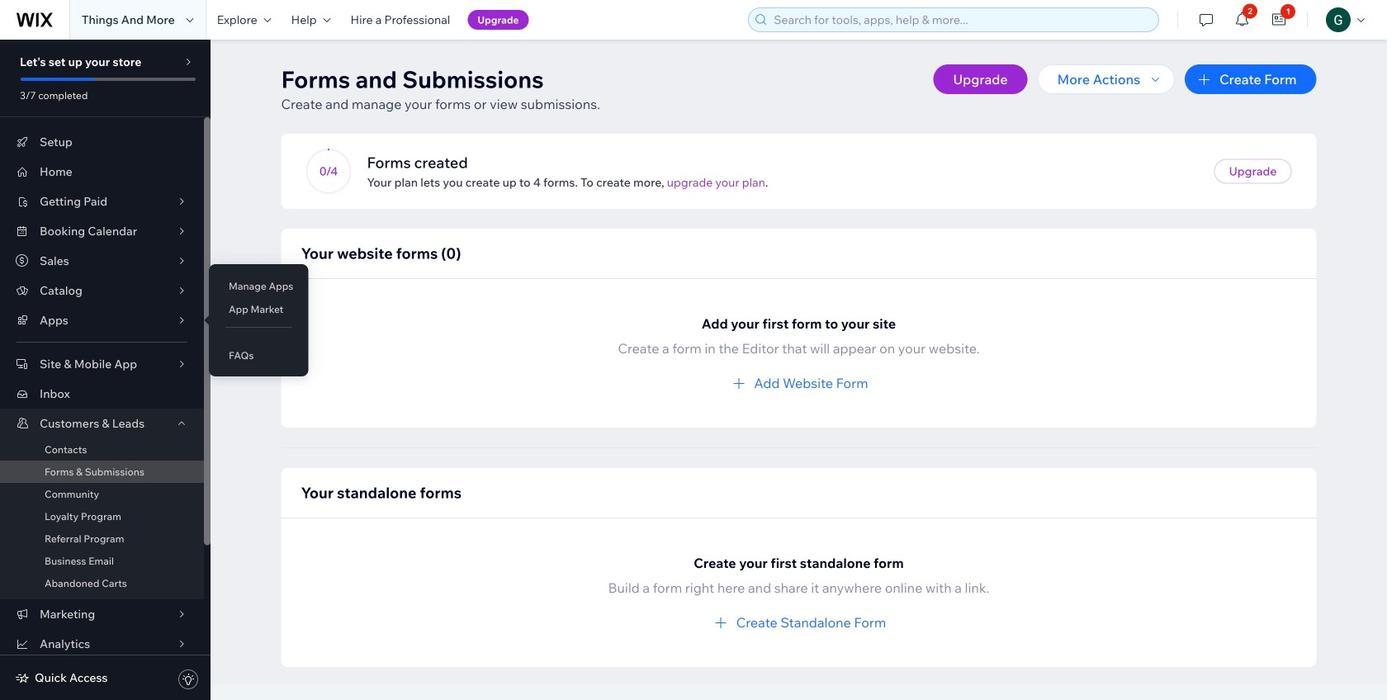 Task type: vqa. For each thing, say whether or not it's contained in the screenshot.
the Permissions within the Website Designer Can edit the site, manage settings and apps but cannot access Inbox, contacts and other sensitive info. View Role Permissions
no



Task type: locate. For each thing, give the bounding box(es) containing it.
sidebar element
[[0, 40, 211, 701]]

Search for tools, apps, help & more... field
[[769, 8, 1154, 31]]



